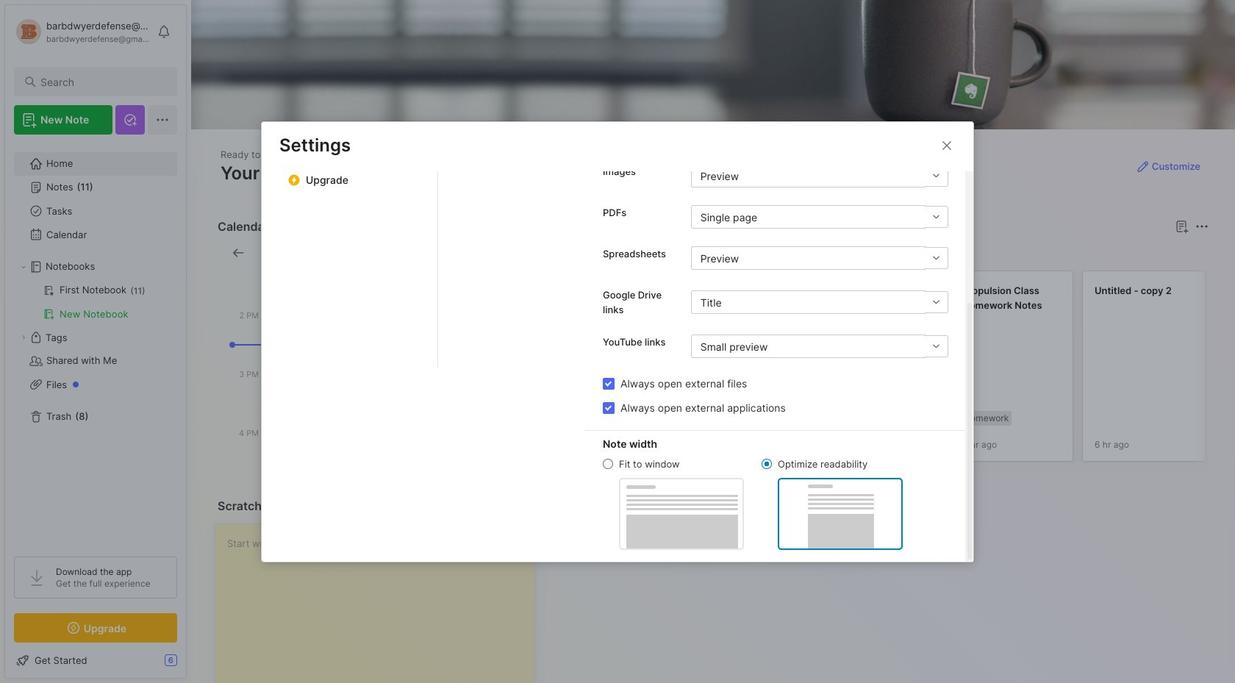 Task type: describe. For each thing, give the bounding box(es) containing it.
2 tab from the left
[[605, 244, 665, 262]]

Choose default view option for Images field
[[691, 164, 949, 187]]

group inside tree
[[14, 279, 176, 326]]

Choose default view option for Spreadsheets field
[[691, 246, 949, 270]]

close image
[[938, 136, 956, 154]]



Task type: vqa. For each thing, say whether or not it's contained in the screenshot.
tree inside the MAIN ELEMENT
yes



Task type: locate. For each thing, give the bounding box(es) containing it.
tree inside main element
[[5, 143, 186, 543]]

none search field inside main element
[[40, 73, 164, 90]]

expand notebooks image
[[19, 263, 28, 271]]

Search text field
[[40, 75, 164, 89]]

Choose default view option for Google Drive links field
[[691, 290, 949, 314]]

1 horizontal spatial tab
[[605, 244, 665, 262]]

None search field
[[40, 73, 164, 90]]

expand tags image
[[19, 333, 28, 342]]

Choose default view option for PDFs field
[[691, 205, 949, 229]]

main element
[[0, 0, 191, 683]]

tab
[[556, 244, 599, 262], [605, 244, 665, 262]]

Choose default view option for YouTube links field
[[691, 335, 949, 358]]

group
[[14, 279, 176, 326]]

0 horizontal spatial tab
[[556, 244, 599, 262]]

1 tab from the left
[[556, 244, 599, 262]]

None radio
[[603, 459, 613, 469]]

tab list
[[438, 0, 585, 367], [556, 244, 1207, 262]]

tree
[[5, 143, 186, 543]]

Start writing… text field
[[227, 524, 534, 683]]

row group
[[553, 271, 1235, 471]]

option group
[[603, 457, 903, 550]]

None checkbox
[[603, 378, 615, 389], [603, 402, 615, 414], [603, 378, 615, 389], [603, 402, 615, 414]]

None radio
[[762, 459, 772, 469]]



